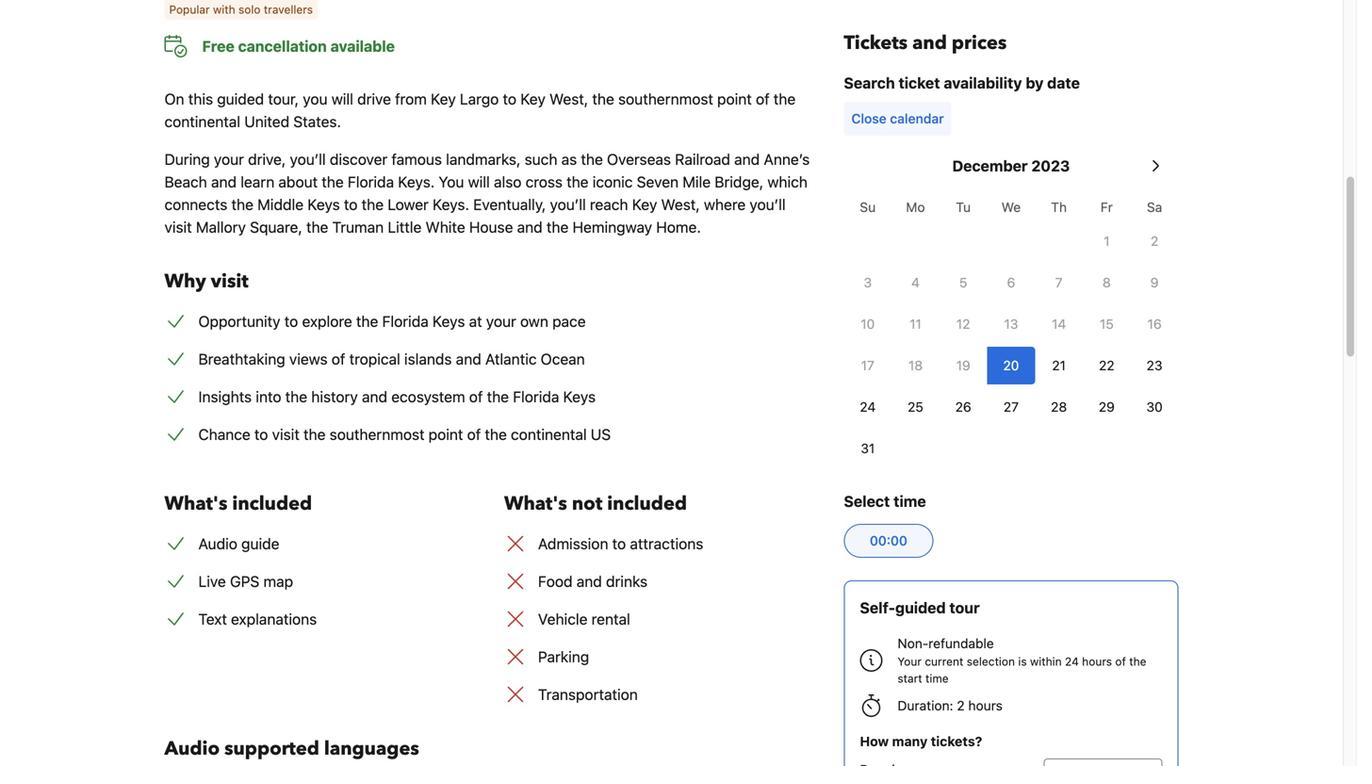 Task type: describe. For each thing, give the bounding box(es) containing it.
8 December 2023 checkbox
[[1083, 264, 1131, 302]]

self-
[[860, 599, 896, 617]]

drive,
[[248, 150, 286, 168]]

tickets and prices
[[844, 30, 1007, 56]]

keys inside during your drive, you'll discover famous landmarks, such as the overseas railroad and anne's beach and learn about the florida keys. you will also cross the iconic seven mile bridge, which connects the middle keys to the lower keys. eventually, you'll reach key west, where you'll visit mallory square, the truman little white house and the hemingway home.
[[308, 196, 340, 214]]

famous
[[392, 150, 442, 168]]

not
[[572, 491, 603, 517]]

admission
[[538, 535, 609, 553]]

states.
[[294, 113, 341, 131]]

26
[[956, 399, 972, 415]]

7
[[1056, 275, 1063, 290]]

16 December 2023 checkbox
[[1131, 305, 1179, 343]]

landmarks,
[[446, 150, 521, 168]]

your inside during your drive, you'll discover famous landmarks, such as the overseas railroad and anne's beach and learn about the florida keys. you will also cross the iconic seven mile bridge, which connects the middle keys to the lower keys. eventually, you'll reach key west, where you'll visit mallory square, the truman little white house and the hemingway home.
[[214, 150, 244, 168]]

explore
[[302, 313, 352, 330]]

will inside during your drive, you'll discover famous landmarks, such as the overseas railroad and anne's beach and learn about the florida keys. you will also cross the iconic seven mile bridge, which connects the middle keys to the lower keys. eventually, you'll reach key west, where you'll visit mallory square, the truman little white house and the hemingway home.
[[468, 173, 490, 191]]

we
[[1002, 199, 1021, 215]]

24 inside option
[[860, 399, 876, 415]]

and right 'food'
[[577, 573, 602, 591]]

non-refundable your current selection is within 24 hours of the start time
[[898, 636, 1147, 685]]

and left learn
[[211, 173, 237, 191]]

22
[[1099, 358, 1115, 373]]

14 December 2023 checkbox
[[1035, 305, 1083, 343]]

1 vertical spatial hours
[[969, 698, 1003, 714]]

white
[[426, 218, 465, 236]]

own
[[520, 313, 549, 330]]

2 vertical spatial visit
[[272, 426, 300, 444]]

19 December 2023 checkbox
[[940, 347, 988, 385]]

self-guided tour
[[860, 599, 980, 617]]

prices
[[952, 30, 1007, 56]]

non-
[[898, 636, 929, 651]]

southernmost inside the on this guided tour, you will drive from key largo to key west, the southernmost point of the continental united states.
[[618, 90, 714, 108]]

2 vertical spatial florida
[[513, 388, 559, 406]]

13 December 2023 checkbox
[[988, 305, 1035, 343]]

2023
[[1032, 157, 1070, 175]]

into
[[256, 388, 281, 406]]

bridge,
[[715, 173, 764, 191]]

calendar
[[890, 111, 944, 126]]

to for admission to attractions
[[613, 535, 626, 553]]

rental
[[592, 610, 630, 628]]

learn
[[241, 173, 275, 191]]

audio supported languages
[[165, 736, 419, 762]]

0 horizontal spatial you'll
[[290, 150, 326, 168]]

the inside the non-refundable your current selection is within 24 hours of the start time
[[1130, 655, 1147, 668]]

close
[[852, 111, 887, 126]]

1 vertical spatial your
[[486, 313, 516, 330]]

of inside the on this guided tour, you will drive from key largo to key west, the southernmost point of the continental united states.
[[756, 90, 770, 108]]

west, inside the on this guided tour, you will drive from key largo to key west, the southernmost point of the continental united states.
[[550, 90, 588, 108]]

food
[[538, 573, 573, 591]]

cross
[[526, 173, 563, 191]]

free
[[202, 37, 235, 55]]

guided inside the on this guided tour, you will drive from key largo to key west, the southernmost point of the continental united states.
[[217, 90, 264, 108]]

1 horizontal spatial key
[[521, 90, 546, 108]]

12
[[957, 316, 971, 332]]

audio for audio guide
[[198, 535, 237, 553]]

pace
[[553, 313, 586, 330]]

many
[[892, 734, 928, 750]]

to inside the on this guided tour, you will drive from key largo to key west, the southernmost point of the continental united states.
[[503, 90, 517, 108]]

27
[[1004, 399, 1019, 415]]

supported
[[224, 736, 320, 762]]

18 December 2023 checkbox
[[892, 347, 940, 385]]

how
[[860, 734, 889, 750]]

ecosystem
[[391, 388, 465, 406]]

tu
[[956, 199, 971, 215]]

connects
[[165, 196, 228, 214]]

breathtaking views of tropical islands and atlantic ocean
[[198, 350, 585, 368]]

this
[[188, 90, 213, 108]]

railroad
[[675, 150, 731, 168]]

views
[[289, 350, 328, 368]]

2 horizontal spatial you'll
[[750, 196, 786, 214]]

9 December 2023 checkbox
[[1131, 264, 1179, 302]]

11 December 2023 checkbox
[[892, 305, 940, 343]]

4 December 2023 checkbox
[[892, 264, 940, 302]]

25 December 2023 checkbox
[[892, 388, 940, 426]]

about
[[279, 173, 318, 191]]

breathtaking
[[198, 350, 285, 368]]

select
[[844, 493, 890, 511]]

middle
[[258, 196, 304, 214]]

1 horizontal spatial you'll
[[550, 196, 586, 214]]

parking
[[538, 648, 589, 666]]

grid containing su
[[844, 189, 1179, 468]]

17
[[861, 358, 875, 373]]

travellers
[[264, 3, 313, 16]]

time inside the non-refundable your current selection is within 24 hours of the start time
[[926, 672, 949, 685]]

you
[[439, 173, 464, 191]]

and down 'at'
[[456, 350, 482, 368]]

12 December 2023 checkbox
[[940, 305, 988, 343]]

16
[[1148, 316, 1162, 332]]

10 December 2023 checkbox
[[844, 305, 892, 343]]

insights
[[198, 388, 252, 406]]

13
[[1004, 316, 1019, 332]]

gps
[[230, 573, 260, 591]]

6 December 2023 checkbox
[[988, 264, 1035, 302]]

is
[[1019, 655, 1027, 668]]

29
[[1099, 399, 1115, 415]]

0 vertical spatial keys.
[[398, 173, 435, 191]]

1 horizontal spatial visit
[[211, 269, 249, 295]]

square,
[[250, 218, 302, 236]]

and up ticket
[[913, 30, 947, 56]]

23 December 2023 checkbox
[[1131, 347, 1179, 385]]

tickets?
[[931, 734, 983, 750]]

1 included from the left
[[232, 491, 312, 517]]

discover
[[330, 150, 388, 168]]

8
[[1103, 275, 1111, 290]]

hemingway
[[573, 218, 652, 236]]

31 December 2023 checkbox
[[844, 430, 892, 468]]

vehicle
[[538, 610, 588, 628]]

guide
[[241, 535, 280, 553]]

also
[[494, 173, 522, 191]]

anne's
[[764, 150, 810, 168]]

0 horizontal spatial key
[[431, 90, 456, 108]]

hours inside the non-refundable your current selection is within 24 hours of the start time
[[1082, 655, 1113, 668]]

us
[[591, 426, 611, 444]]

little
[[388, 218, 422, 236]]

15
[[1100, 316, 1114, 332]]

15 December 2023 checkbox
[[1083, 305, 1131, 343]]

and down eventually,
[[517, 218, 543, 236]]

current
[[925, 655, 964, 668]]

26 December 2023 checkbox
[[940, 388, 988, 426]]

united
[[244, 113, 290, 131]]

1 December 2023 checkbox
[[1083, 222, 1131, 260]]

insights into the history and ecosystem of the florida keys
[[198, 388, 596, 406]]

continental inside the on this guided tour, you will drive from key largo to key west, the southernmost point of the continental united states.
[[165, 113, 240, 131]]

14
[[1052, 316, 1067, 332]]

and up bridge,
[[735, 150, 760, 168]]

1 horizontal spatial guided
[[896, 599, 946, 617]]

transportation
[[538, 686, 638, 704]]



Task type: vqa. For each thing, say whether or not it's contained in the screenshot.
Austin United States of America
no



Task type: locate. For each thing, give the bounding box(es) containing it.
such
[[525, 150, 558, 168]]

search
[[844, 74, 895, 92]]

date
[[1048, 74, 1080, 92]]

december
[[953, 157, 1028, 175]]

continental left us
[[511, 426, 587, 444]]

at
[[469, 313, 482, 330]]

what's not included
[[504, 491, 687, 517]]

will right the you
[[332, 90, 353, 108]]

2 included from the left
[[607, 491, 687, 517]]

florida down discover
[[348, 173, 394, 191]]

guided up united
[[217, 90, 264, 108]]

0 horizontal spatial southernmost
[[330, 426, 425, 444]]

grid
[[844, 189, 1179, 468]]

1 vertical spatial continental
[[511, 426, 587, 444]]

0 horizontal spatial hours
[[969, 698, 1003, 714]]

2 horizontal spatial key
[[632, 196, 657, 214]]

why
[[165, 269, 206, 295]]

1 vertical spatial florida
[[382, 313, 429, 330]]

what's included
[[165, 491, 312, 517]]

0 vertical spatial guided
[[217, 90, 264, 108]]

11
[[910, 316, 922, 332]]

3 December 2023 checkbox
[[844, 264, 892, 302]]

0 vertical spatial 2
[[1151, 233, 1159, 249]]

of up anne's
[[756, 90, 770, 108]]

0 vertical spatial florida
[[348, 173, 394, 191]]

0 vertical spatial will
[[332, 90, 353, 108]]

by
[[1026, 74, 1044, 92]]

1 horizontal spatial southernmost
[[618, 90, 714, 108]]

how many tickets?
[[860, 734, 983, 750]]

to right 'largo'
[[503, 90, 517, 108]]

tour,
[[268, 90, 299, 108]]

florida inside during your drive, you'll discover famous landmarks, such as the overseas railroad and anne's beach and learn about the florida keys. you will also cross the iconic seven mile bridge, which connects the middle keys to the lower keys. eventually, you'll reach key west, where you'll visit mallory square, the truman little white house and the hemingway home.
[[348, 173, 394, 191]]

1 horizontal spatial included
[[607, 491, 687, 517]]

30 December 2023 checkbox
[[1131, 388, 1179, 426]]

and
[[913, 30, 947, 56], [735, 150, 760, 168], [211, 173, 237, 191], [517, 218, 543, 236], [456, 350, 482, 368], [362, 388, 388, 406], [577, 573, 602, 591]]

27 December 2023 checkbox
[[988, 388, 1035, 426]]

1 vertical spatial time
[[926, 672, 949, 685]]

as
[[562, 150, 577, 168]]

20 December 2023 checkbox
[[988, 347, 1035, 385]]

1 horizontal spatial 24
[[1065, 655, 1079, 668]]

opportunity
[[198, 313, 281, 330]]

december 2023
[[953, 157, 1070, 175]]

1 what's from the left
[[165, 491, 228, 517]]

point
[[717, 90, 752, 108], [429, 426, 463, 444]]

florida up 'breathtaking views of tropical islands and atlantic ocean'
[[382, 313, 429, 330]]

1 vertical spatial point
[[429, 426, 463, 444]]

keys
[[308, 196, 340, 214], [433, 313, 465, 330], [563, 388, 596, 406]]

on
[[165, 90, 184, 108]]

key right 'largo'
[[521, 90, 546, 108]]

0 vertical spatial hours
[[1082, 655, 1113, 668]]

continental down this
[[165, 113, 240, 131]]

1
[[1104, 233, 1110, 249]]

text
[[198, 610, 227, 628]]

1 horizontal spatial what's
[[504, 491, 567, 517]]

ocean
[[541, 350, 585, 368]]

of inside the non-refundable your current selection is within 24 hours of the start time
[[1116, 655, 1126, 668]]

2 what's from the left
[[504, 491, 567, 517]]

admission to attractions
[[538, 535, 704, 553]]

0 horizontal spatial 24
[[860, 399, 876, 415]]

1 vertical spatial 24
[[1065, 655, 1079, 668]]

1 vertical spatial guided
[[896, 599, 946, 617]]

1 vertical spatial keys
[[433, 313, 465, 330]]

of right views
[[332, 350, 345, 368]]

28
[[1051, 399, 1067, 415]]

0 horizontal spatial continental
[[165, 113, 240, 131]]

on this guided tour, you will drive from key largo to key west, the southernmost point of the continental united states.
[[165, 90, 796, 131]]

will inside the on this guided tour, you will drive from key largo to key west, the southernmost point of the continental united states.
[[332, 90, 353, 108]]

your right 'at'
[[486, 313, 516, 330]]

keys left 'at'
[[433, 313, 465, 330]]

0 horizontal spatial 2
[[957, 698, 965, 714]]

will
[[332, 90, 353, 108], [468, 173, 490, 191]]

visit down into
[[272, 426, 300, 444]]

6
[[1007, 275, 1016, 290]]

west, inside during your drive, you'll discover famous landmarks, such as the overseas railroad and anne's beach and learn about the florida keys. you will also cross the iconic seven mile bridge, which connects the middle keys to the lower keys. eventually, you'll reach key west, where you'll visit mallory square, the truman little white house and the hemingway home.
[[661, 196, 700, 214]]

which
[[768, 173, 808, 191]]

explanations
[[231, 610, 317, 628]]

and down the tropical
[[362, 388, 388, 406]]

what's
[[165, 491, 228, 517], [504, 491, 567, 517]]

2 December 2023 checkbox
[[1131, 222, 1179, 260]]

time down 'current'
[[926, 672, 949, 685]]

hours down "selection"
[[969, 698, 1003, 714]]

22 December 2023 checkbox
[[1083, 347, 1131, 385]]

1 horizontal spatial 2
[[1151, 233, 1159, 249]]

0 vertical spatial audio
[[198, 535, 237, 553]]

refundable
[[929, 636, 994, 651]]

southernmost up overseas
[[618, 90, 714, 108]]

0 horizontal spatial what's
[[165, 491, 228, 517]]

21 December 2023 checkbox
[[1035, 347, 1083, 385]]

search ticket availability by date
[[844, 74, 1080, 92]]

florida
[[348, 173, 394, 191], [382, 313, 429, 330], [513, 388, 559, 406]]

continental
[[165, 113, 240, 131], [511, 426, 587, 444]]

1 horizontal spatial your
[[486, 313, 516, 330]]

0 horizontal spatial point
[[429, 426, 463, 444]]

1 vertical spatial 2
[[957, 698, 965, 714]]

southernmost down insights into the history and ecosystem of the florida keys
[[330, 426, 425, 444]]

key inside during your drive, you'll discover famous landmarks, such as the overseas railroad and anne's beach and learn about the florida keys. you will also cross the iconic seven mile bridge, which connects the middle keys to the lower keys. eventually, you'll reach key west, where you'll visit mallory square, the truman little white house and the hemingway home.
[[632, 196, 657, 214]]

31
[[861, 441, 875, 456]]

visit down connects at the top left
[[165, 218, 192, 236]]

key
[[431, 90, 456, 108], [521, 90, 546, 108], [632, 196, 657, 214]]

5 December 2023 checkbox
[[940, 264, 988, 302]]

to
[[503, 90, 517, 108], [344, 196, 358, 214], [284, 313, 298, 330], [254, 426, 268, 444], [613, 535, 626, 553]]

0 horizontal spatial your
[[214, 150, 244, 168]]

duration: 2 hours
[[898, 698, 1003, 714]]

to up truman
[[344, 196, 358, 214]]

included up attractions
[[607, 491, 687, 517]]

2 inside 2 december 2023 option
[[1151, 233, 1159, 249]]

to inside during your drive, you'll discover famous landmarks, such as the overseas railroad and anne's beach and learn about the florida keys. you will also cross the iconic seven mile bridge, which connects the middle keys to the lower keys. eventually, you'll reach key west, where you'll visit mallory square, the truman little white house and the hemingway home.
[[344, 196, 358, 214]]

of right ecosystem
[[469, 388, 483, 406]]

1 vertical spatial west,
[[661, 196, 700, 214]]

popular
[[169, 3, 210, 16]]

24 inside the non-refundable your current selection is within 24 hours of the start time
[[1065, 655, 1079, 668]]

available
[[331, 37, 395, 55]]

7 December 2023 checkbox
[[1035, 264, 1083, 302]]

2 horizontal spatial keys
[[563, 388, 596, 406]]

1 horizontal spatial west,
[[661, 196, 700, 214]]

florida down atlantic
[[513, 388, 559, 406]]

you'll up about
[[290, 150, 326, 168]]

cancellation
[[238, 37, 327, 55]]

1 vertical spatial southernmost
[[330, 426, 425, 444]]

0 horizontal spatial west,
[[550, 90, 588, 108]]

tickets
[[844, 30, 908, 56]]

of right within
[[1116, 655, 1126, 668]]

chance to visit the southernmost point of the continental us
[[198, 426, 611, 444]]

1 horizontal spatial keys
[[433, 313, 465, 330]]

2 down sa
[[1151, 233, 1159, 249]]

time right select
[[894, 493, 926, 511]]

islands
[[404, 350, 452, 368]]

audio guide
[[198, 535, 280, 553]]

1 horizontal spatial continental
[[511, 426, 587, 444]]

you'll down which
[[750, 196, 786, 214]]

seven
[[637, 173, 679, 191]]

visit inside during your drive, you'll discover famous landmarks, such as the overseas railroad and anne's beach and learn about the florida keys. you will also cross the iconic seven mile bridge, which connects the middle keys to the lower keys. eventually, you'll reach key west, where you'll visit mallory square, the truman little white house and the hemingway home.
[[165, 218, 192, 236]]

what's left not
[[504, 491, 567, 517]]

close calendar button
[[844, 102, 952, 136]]

1 vertical spatial visit
[[211, 269, 249, 295]]

24 December 2023 checkbox
[[844, 388, 892, 426]]

free cancellation available
[[202, 37, 395, 55]]

00:00
[[870, 533, 908, 549]]

0 vertical spatial 24
[[860, 399, 876, 415]]

keys. down the you
[[433, 196, 469, 214]]

included
[[232, 491, 312, 517], [607, 491, 687, 517]]

beach
[[165, 173, 207, 191]]

to for chance to visit the southernmost point of the continental us
[[254, 426, 268, 444]]

house
[[469, 218, 513, 236]]

0 horizontal spatial guided
[[217, 90, 264, 108]]

17 December 2023 checkbox
[[844, 347, 892, 385]]

0 horizontal spatial visit
[[165, 218, 192, 236]]

visit up opportunity
[[211, 269, 249, 295]]

hours
[[1082, 655, 1113, 668], [969, 698, 1003, 714]]

your
[[898, 655, 922, 668]]

24 down 17 december 2023 'checkbox' on the right
[[860, 399, 876, 415]]

0 horizontal spatial keys
[[308, 196, 340, 214]]

0 vertical spatial point
[[717, 90, 752, 108]]

point inside the on this guided tour, you will drive from key largo to key west, the southernmost point of the continental united states.
[[717, 90, 752, 108]]

what's up "audio guide"
[[165, 491, 228, 517]]

23
[[1147, 358, 1163, 373]]

overseas
[[607, 150, 671, 168]]

1 vertical spatial keys.
[[433, 196, 469, 214]]

audio for audio supported languages
[[165, 736, 220, 762]]

1 vertical spatial audio
[[165, 736, 220, 762]]

what's for what's included
[[165, 491, 228, 517]]

keys down about
[[308, 196, 340, 214]]

live
[[198, 573, 226, 591]]

29 December 2023 checkbox
[[1083, 388, 1131, 426]]

2 vertical spatial keys
[[563, 388, 596, 406]]

drinks
[[606, 573, 648, 591]]

mile
[[683, 173, 711, 191]]

chance
[[198, 426, 251, 444]]

west,
[[550, 90, 588, 108], [661, 196, 700, 214]]

atlantic
[[485, 350, 537, 368]]

during your drive, you'll discover famous landmarks, such as the overseas railroad and anne's beach and learn about the florida keys. you will also cross the iconic seven mile bridge, which connects the middle keys to the lower keys. eventually, you'll reach key west, where you'll visit mallory square, the truman little white house and the hemingway home.
[[165, 150, 810, 236]]

west, up home.
[[661, 196, 700, 214]]

1 horizontal spatial will
[[468, 173, 490, 191]]

0 vertical spatial west,
[[550, 90, 588, 108]]

th
[[1051, 199, 1067, 215]]

of down insights into the history and ecosystem of the florida keys
[[467, 426, 481, 444]]

audio left supported
[[165, 736, 220, 762]]

attractions
[[630, 535, 704, 553]]

20 cell
[[988, 343, 1035, 385]]

keys down ocean
[[563, 388, 596, 406]]

iconic
[[593, 173, 633, 191]]

28 December 2023 checkbox
[[1035, 388, 1083, 426]]

25
[[908, 399, 924, 415]]

what's for what's not included
[[504, 491, 567, 517]]

1 vertical spatial will
[[468, 173, 490, 191]]

west, up as in the top of the page
[[550, 90, 588, 108]]

0 vertical spatial your
[[214, 150, 244, 168]]

0 vertical spatial continental
[[165, 113, 240, 131]]

key right from
[[431, 90, 456, 108]]

ticket
[[899, 74, 940, 92]]

keys. down famous
[[398, 173, 435, 191]]

0 vertical spatial southernmost
[[618, 90, 714, 108]]

audio up live
[[198, 535, 237, 553]]

2 horizontal spatial visit
[[272, 426, 300, 444]]

vehicle rental
[[538, 610, 630, 628]]

0 vertical spatial visit
[[165, 218, 192, 236]]

will down landmarks,
[[468, 173, 490, 191]]

you'll down the cross
[[550, 196, 586, 214]]

point up the railroad
[[717, 90, 752, 108]]

to left explore
[[284, 313, 298, 330]]

1 horizontal spatial point
[[717, 90, 752, 108]]

24 right within
[[1065, 655, 1079, 668]]

point down ecosystem
[[429, 426, 463, 444]]

2 right duration:
[[957, 698, 965, 714]]

21
[[1052, 358, 1066, 373]]

why visit
[[165, 269, 249, 295]]

guided up non-
[[896, 599, 946, 617]]

0 vertical spatial keys
[[308, 196, 340, 214]]

from
[[395, 90, 427, 108]]

0 horizontal spatial will
[[332, 90, 353, 108]]

text explanations
[[198, 610, 317, 628]]

included up guide
[[232, 491, 312, 517]]

keys.
[[398, 173, 435, 191], [433, 196, 469, 214]]

0 horizontal spatial included
[[232, 491, 312, 517]]

to up 'drinks'
[[613, 535, 626, 553]]

to for opportunity to explore the florida keys at your own pace
[[284, 313, 298, 330]]

key down seven
[[632, 196, 657, 214]]

0 vertical spatial time
[[894, 493, 926, 511]]

availability
[[944, 74, 1022, 92]]

select time
[[844, 493, 926, 511]]

30
[[1147, 399, 1163, 415]]

1 horizontal spatial hours
[[1082, 655, 1113, 668]]

hours right within
[[1082, 655, 1113, 668]]

to right chance
[[254, 426, 268, 444]]

your up learn
[[214, 150, 244, 168]]



